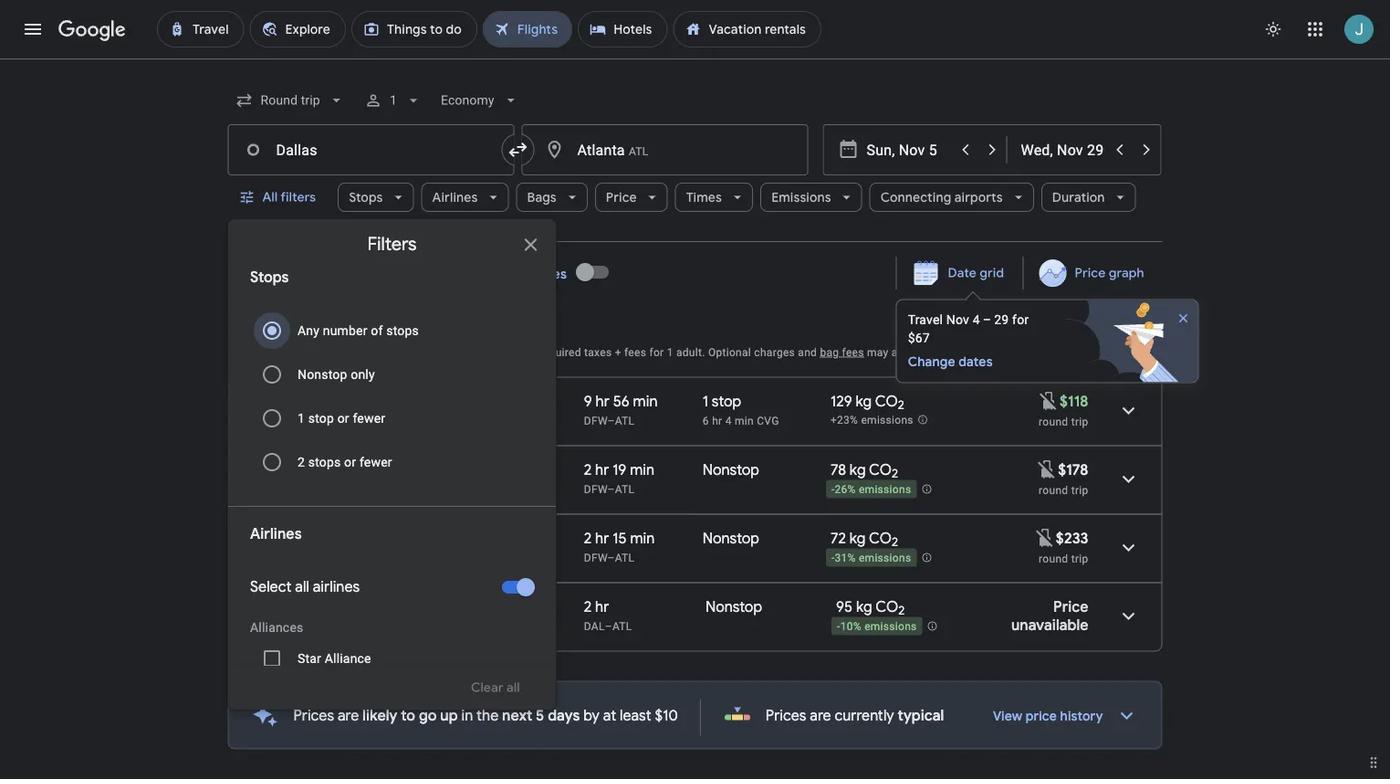 Task type: describe. For each thing, give the bounding box(es) containing it.
0 horizontal spatial dates
[[533, 266, 567, 283]]

swap origin and destination. image
[[507, 139, 529, 161]]

dates inside travel nov 4 – 29 for $67 change dates
[[959, 354, 993, 370]]

any dates
[[506, 266, 567, 283]]

loading results progress bar
[[0, 58, 1391, 62]]

1 stop 6 hr 4 min cvg
[[703, 392, 780, 427]]

2 hr dal – atl
[[584, 597, 632, 632]]

any for any number of stops
[[297, 323, 319, 338]]

passenger
[[925, 346, 979, 358]]

this price for this flight doesn't include overhead bin access. if you need a carry-on bag, use the bags filter to update prices. image for $118
[[1038, 390, 1060, 412]]

Departure text field
[[867, 125, 951, 174]]

flight details. leaves dallas/fort worth international airport at 6:40 am on sunday, november 5 and arrives at hartsfield-jackson atlanta international airport at 5:36 pm on sunday, november 5. image
[[1107, 389, 1151, 432]]

emissions for 72
[[859, 552, 912, 565]]

fewer for 1 stop or fewer
[[353, 411, 385, 426]]

times
[[687, 189, 723, 205]]

best
[[228, 318, 266, 341]]

hr inside 1 stop 6 hr 4 min cvg
[[713, 414, 723, 427]]

round trip for $233
[[1039, 552, 1089, 565]]

emissions button
[[761, 175, 863, 219]]

min for 2 hr 19 min
[[630, 460, 655, 479]]

close image
[[1177, 311, 1192, 326]]

129
[[831, 392, 853, 411]]

2 inside stops option group
[[297, 454, 305, 469]]

airlines inside popup button
[[433, 189, 478, 205]]

nonstop flight. element for 2 hr 15 min
[[703, 529, 760, 550]]

or for stops
[[344, 454, 356, 469]]

price for price
[[606, 189, 637, 205]]

prices for prices include required taxes + fees for 1 adult. optional charges and bag fees may apply. passenger assistance
[[464, 346, 496, 358]]

15
[[613, 529, 627, 548]]

co for 78
[[869, 460, 892, 479]]

1 vertical spatial price
[[1026, 708, 1058, 725]]

nonstop only
[[297, 367, 375, 382]]

atl for 56
[[615, 414, 635, 427]]

all
[[263, 189, 278, 205]]

in
[[462, 706, 473, 725]]

Departure time: 9:15 AM. text field
[[313, 597, 364, 616]]

1 and from the left
[[347, 346, 366, 358]]

emissions for 95
[[865, 620, 917, 633]]

$67
[[908, 331, 930, 346]]

best departing flights
[[228, 318, 411, 341]]

travel nov 4 – 29 for $67 change dates
[[908, 312, 1030, 370]]

nonstop for 2 hr 19 min
[[703, 460, 760, 479]]

hr for 2 hr 15 min
[[596, 529, 609, 548]]

currently
[[835, 706, 895, 725]]

all filters
[[263, 189, 316, 205]]

$118
[[1060, 392, 1089, 411]]

2 inside 95 kg co 2
[[899, 603, 905, 618]]

ranked
[[228, 346, 266, 358]]

2 inside 2 hr dal – atl
[[584, 597, 592, 616]]

+23%
[[831, 414, 859, 427]]

stops option group
[[250, 309, 535, 484]]

passenger assistance button
[[925, 346, 1038, 358]]

this price for this flight doesn't include overhead bin access. if you need a carry-on bag, use the bags filter to update prices. image
[[1035, 527, 1057, 549]]

5:35 pm
[[313, 460, 365, 479]]

-31% emissions
[[832, 552, 912, 565]]

least
[[620, 706, 652, 725]]

95 kg co 2
[[837, 597, 905, 618]]

star alliance
[[297, 651, 371, 666]]

are for likely
[[338, 706, 359, 725]]

$10
[[655, 706, 678, 725]]

total duration 9 hr 56 min. element
[[584, 392, 703, 413]]

co for 95
[[876, 597, 899, 616]]

up
[[441, 706, 458, 725]]

close dialog image
[[520, 234, 542, 256]]

adult.
[[677, 346, 706, 358]]

round for $233
[[1039, 552, 1069, 565]]

based
[[269, 346, 300, 358]]

sort by:
[[1087, 343, 1134, 360]]

prices are likely to go up in the next 5 days by at least $10
[[294, 706, 678, 725]]

– for 2 hr 15 min
[[608, 551, 615, 564]]

-26% emissions
[[832, 483, 912, 496]]

1 vertical spatial stops
[[308, 454, 341, 469]]

-10% emissions
[[838, 620, 917, 633]]

co for 72
[[869, 529, 892, 548]]

hr for 9 hr 56 min
[[596, 392, 610, 411]]

5:35 pm – 8:54 pm
[[313, 460, 435, 479]]

prices
[[295, 266, 334, 283]]

any for any dates
[[506, 266, 530, 283]]

alliance
[[324, 651, 371, 666]]

go
[[419, 706, 437, 725]]

bags button
[[517, 175, 588, 219]]

Return text field
[[1022, 125, 1106, 174]]

2 stops or fewer
[[297, 454, 392, 469]]

convenience
[[369, 346, 433, 358]]

atl inside 2 hr dal – atl
[[613, 620, 632, 632]]

optional
[[709, 346, 752, 358]]

round for $118
[[1039, 415, 1069, 428]]

95
[[837, 597, 853, 616]]

all filters button
[[228, 175, 331, 219]]

bags
[[528, 189, 557, 205]]

72
[[831, 529, 847, 548]]

2 hr 19 min dfw – atl
[[584, 460, 655, 495]]

19
[[613, 460, 627, 479]]

1 stop or fewer
[[297, 411, 385, 426]]

nonstop flight. element for 2 hr
[[706, 597, 763, 619]]

view price history
[[994, 708, 1104, 725]]

4 – 29
[[973, 312, 1010, 327]]

flight details. leaves dallas/fort worth international airport at 6:03 pm on sunday, november 5 and arrives at hartsfield-jackson atlanta international airport at 9:18 pm on sunday, november 5. image
[[1107, 526, 1151, 569]]

airlines
[[312, 578, 360, 596]]

4
[[726, 414, 732, 427]]

trip for $118
[[1072, 415, 1089, 428]]

min for 2 hr 15 min
[[631, 529, 655, 548]]

to
[[401, 706, 416, 725]]

min inside 1 stop 6 hr 4 min cvg
[[735, 414, 754, 427]]

connecting airports button
[[870, 175, 1035, 219]]

1 fees from the left
[[625, 346, 647, 358]]

track
[[259, 266, 292, 283]]

of
[[371, 323, 383, 338]]

– inside 2 hr dal – atl
[[605, 620, 613, 632]]

price for price graph
[[1075, 265, 1106, 281]]

number
[[323, 323, 367, 338]]

1 for 1 stop 6 hr 4 min cvg
[[703, 392, 709, 411]]

track prices
[[259, 266, 334, 283]]

1 vertical spatial stops
[[250, 268, 289, 287]]

5
[[536, 706, 545, 725]]

stop for or
[[308, 411, 334, 426]]

129 kg co 2
[[831, 392, 905, 413]]

charges
[[755, 346, 796, 358]]

2 fees from the left
[[843, 346, 865, 358]]



Task type: vqa. For each thing, say whether or not it's contained in the screenshot.
 RESTAURANTS
no



Task type: locate. For each thing, give the bounding box(es) containing it.
total duration 2 hr 15 min. element
[[584, 529, 703, 550]]

departing
[[270, 318, 354, 341]]

typical
[[898, 706, 945, 725]]

trip down $178
[[1072, 484, 1089, 496]]

find the best price region
[[228, 250, 1219, 383]]

stops up convenience
[[386, 323, 419, 338]]

price left graph
[[1075, 265, 1106, 281]]

dfw inside 2 hr 19 min dfw – atl
[[584, 483, 608, 495]]

this price for this flight doesn't include overhead bin access. if you need a carry-on bag, use the bags filter to update prices. image up $178 text box
[[1038, 390, 1060, 412]]

1 round trip from the top
[[1039, 415, 1089, 428]]

0 vertical spatial fewer
[[353, 411, 385, 426]]

- for 95
[[838, 620, 841, 633]]

stops left prices
[[250, 268, 289, 287]]

2 dfw from the top
[[584, 483, 608, 495]]

flights
[[358, 318, 411, 341]]

min right the 15
[[631, 529, 655, 548]]

6
[[703, 414, 710, 427]]

co inside 129 kg co 2
[[876, 392, 898, 411]]

2 vertical spatial nonstop flight. element
[[706, 597, 763, 619]]

prices left currently
[[766, 706, 807, 725]]

2 left 19
[[584, 460, 592, 479]]

round trip down 118 us dollars "text box"
[[1039, 415, 1089, 428]]

1 vertical spatial price
[[1075, 265, 1106, 281]]

1 horizontal spatial stops
[[386, 323, 419, 338]]

3 trip from the top
[[1072, 552, 1089, 565]]

price for price unavailable
[[1054, 597, 1089, 616]]

kg right 78
[[850, 460, 866, 479]]

date grid
[[949, 265, 1005, 281]]

2 round from the top
[[1039, 484, 1069, 496]]

emissions for 78
[[859, 483, 912, 496]]

nonstop flight. element
[[703, 460, 760, 482], [703, 529, 760, 550], [706, 597, 763, 619]]

grid
[[980, 265, 1005, 281]]

hr left 4
[[713, 414, 723, 427]]

round for $178
[[1039, 484, 1069, 496]]

atl inside 9 hr 56 min dfw – atl
[[615, 414, 635, 427]]

stop up 4
[[712, 392, 742, 411]]

may
[[868, 346, 889, 358]]

total duration 2 hr 19 min. element
[[584, 460, 703, 482]]

0 vertical spatial dates
[[533, 266, 567, 283]]

2 left "departure time: 5:35 pm." text field
[[297, 454, 305, 469]]

0 horizontal spatial any
[[297, 323, 319, 338]]

2 vertical spatial -
[[838, 620, 841, 633]]

0 horizontal spatial are
[[338, 706, 359, 725]]

round down this price for this flight doesn't include overhead bin access. if you need a carry-on bag, use the bags filter to update prices. image
[[1039, 552, 1069, 565]]

duration
[[1053, 189, 1106, 205]]

Arrival time: 8:54 PM. text field
[[381, 460, 435, 479]]

atl right dal at the left of page
[[613, 620, 632, 632]]

0 horizontal spatial fees
[[625, 346, 647, 358]]

co inside the 78 kg co 2
[[869, 460, 892, 479]]

price right bags popup button
[[606, 189, 637, 205]]

1 vertical spatial dfw
[[584, 483, 608, 495]]

2 inside 2 hr 19 min dfw – atl
[[584, 460, 592, 479]]

atl down 56 at the bottom
[[615, 414, 635, 427]]

kg for 78
[[850, 460, 866, 479]]

stops inside stops popup button
[[349, 189, 383, 205]]

– down total duration 2 hr. element
[[605, 620, 613, 632]]

– inside '2 hr 15 min dfw – atl'
[[608, 551, 615, 564]]

are left likely
[[338, 706, 359, 725]]

1 vertical spatial dates
[[959, 354, 993, 370]]

2 up -31% emissions
[[892, 534, 899, 550]]

by
[[584, 706, 600, 725]]

+23% emissions
[[831, 414, 914, 427]]

dates
[[533, 266, 567, 283], [959, 354, 993, 370]]

3 round from the top
[[1039, 552, 1069, 565]]

56
[[613, 392, 630, 411]]

any up on
[[297, 323, 319, 338]]

0 vertical spatial -
[[832, 483, 835, 496]]

2 up -10% emissions
[[899, 603, 905, 618]]

emissions down 95 kg co 2
[[865, 620, 917, 633]]

prices are currently typical
[[766, 706, 945, 725]]

any inside find the best price region
[[506, 266, 530, 283]]

0 vertical spatial price
[[606, 189, 637, 205]]

0 vertical spatial any
[[506, 266, 530, 283]]

1 vertical spatial airlines
[[250, 525, 301, 543]]

0 horizontal spatial prices
[[294, 706, 334, 725]]

nonstop for 2 hr
[[706, 597, 763, 616]]

0 horizontal spatial for
[[650, 346, 664, 358]]

2 left the 15
[[584, 529, 592, 548]]

min inside '2 hr 15 min dfw – atl'
[[631, 529, 655, 548]]

dfw for 2 hr 19 min
[[584, 483, 608, 495]]

kg
[[856, 392, 872, 411], [850, 460, 866, 479], [850, 529, 866, 548], [857, 597, 873, 616]]

travel
[[908, 312, 944, 327]]

atl inside 2 hr 19 min dfw – atl
[[615, 483, 635, 495]]

2 up +23% emissions
[[898, 397, 905, 413]]

stop for 6
[[712, 392, 742, 411]]

price unavailable
[[1012, 597, 1089, 634]]

frontier
[[313, 414, 353, 427]]

0 vertical spatial this price for this flight doesn't include overhead bin access. if you need a carry-on bag, use the bags filter to update prices. image
[[1038, 390, 1060, 412]]

are for currently
[[810, 706, 832, 725]]

0 vertical spatial or
[[337, 411, 349, 426]]

hr for 2 hr 19 min
[[596, 460, 609, 479]]

stop inside stops option group
[[308, 411, 334, 426]]

0 vertical spatial price
[[319, 346, 344, 358]]

required
[[539, 346, 582, 358]]

this price for this flight doesn't include overhead bin access. if you need a carry-on bag, use the bags filter to update prices. image
[[1038, 390, 1060, 412], [1037, 458, 1059, 480]]

round trip for $178
[[1039, 484, 1089, 496]]

1 horizontal spatial stop
[[712, 392, 742, 411]]

2 inside 72 kg co 2
[[892, 534, 899, 550]]

on
[[303, 346, 316, 358]]

178 US dollars text field
[[1059, 460, 1089, 479]]

kg inside 72 kg co 2
[[850, 529, 866, 548]]

1 button
[[357, 79, 430, 122]]

– down 56 at the bottom
[[608, 414, 615, 427]]

prices down star
[[294, 706, 334, 725]]

1 inside 1 stop 6 hr 4 min cvg
[[703, 392, 709, 411]]

trip for $233
[[1072, 552, 1089, 565]]

nonstop
[[297, 367, 347, 382], [703, 460, 760, 479], [703, 529, 760, 548], [706, 597, 763, 616]]

this price for this flight doesn't include overhead bin access. if you need a carry-on bag, use the bags filter to update prices. image up this price for this flight doesn't include overhead bin access. if you need a carry-on bag, use the bags filter to update prices. image
[[1037, 458, 1059, 480]]

price inside price popup button
[[606, 189, 637, 205]]

nonstop inside stops option group
[[297, 367, 347, 382]]

1 round from the top
[[1039, 415, 1069, 428]]

-
[[832, 483, 835, 496], [832, 552, 835, 565], [838, 620, 841, 633]]

$233
[[1057, 529, 1089, 548]]

co
[[876, 392, 898, 411], [869, 460, 892, 479], [869, 529, 892, 548], [876, 597, 899, 616]]

stops down "frontier"
[[308, 454, 341, 469]]

2 trip from the top
[[1072, 484, 1089, 496]]

view price history image
[[1106, 694, 1149, 737]]

any down close dialog icon
[[506, 266, 530, 283]]

1 horizontal spatial prices
[[464, 346, 496, 358]]

10%
[[841, 620, 862, 633]]

1 vertical spatial fewer
[[359, 454, 392, 469]]

118 US dollars text field
[[1060, 392, 1089, 411]]

1 vertical spatial round
[[1039, 484, 1069, 496]]

round trip
[[1039, 415, 1089, 428], [1039, 484, 1089, 496], [1039, 552, 1089, 565]]

airlines button
[[422, 175, 509, 219]]

emissions down 129 kg co 2
[[862, 414, 914, 427]]

prices
[[464, 346, 496, 358], [294, 706, 334, 725], [766, 706, 807, 725]]

co up -10% emissions
[[876, 597, 899, 616]]

dal
[[584, 620, 605, 632]]

dfw for 2 hr 15 min
[[584, 551, 608, 564]]

airlines up select
[[250, 525, 301, 543]]

78
[[831, 460, 847, 479]]

– down 19
[[608, 483, 615, 495]]

connecting
[[881, 189, 952, 205]]

1 horizontal spatial airlines
[[433, 189, 478, 205]]

kg up +23% emissions
[[856, 392, 872, 411]]

9 hr 56 min dfw – atl
[[584, 392, 658, 427]]

1 horizontal spatial stops
[[349, 189, 383, 205]]

0 horizontal spatial airlines
[[250, 525, 301, 543]]

airlines right stops popup button
[[433, 189, 478, 205]]

dfw down "total duration 2 hr 15 min." element
[[584, 551, 608, 564]]

2 and from the left
[[799, 346, 818, 358]]

all
[[295, 578, 309, 596]]

0 vertical spatial dfw
[[584, 414, 608, 427]]

round trip for $118
[[1039, 415, 1089, 428]]

stops button
[[338, 175, 414, 219]]

price inside "price unavailable"
[[1054, 597, 1089, 616]]

atl for 19
[[615, 483, 635, 495]]

9:15 am
[[313, 597, 364, 616]]

min right 19
[[630, 460, 655, 479]]

0 vertical spatial round
[[1039, 415, 1069, 428]]

kg for 72
[[850, 529, 866, 548]]

stop down nonstop only
[[308, 411, 334, 426]]

1 stop flight. element
[[703, 392, 742, 413]]

1 horizontal spatial for
[[1013, 312, 1030, 327]]

flight details. leaves dallas/fort worth international airport at 5:35 pm on sunday, november 5 and arrives at hartsfield-jackson atlanta international airport at 8:54 pm on sunday, november 5. image
[[1107, 457, 1151, 501]]

dfw down '9'
[[584, 414, 608, 427]]

or for stop
[[337, 411, 349, 426]]

nonstop for 2 hr 15 min
[[703, 529, 760, 548]]

stop inside 1 stop 6 hr 4 min cvg
[[712, 392, 742, 411]]

min right 56 at the bottom
[[633, 392, 658, 411]]

round trip down $233 on the right bottom
[[1039, 552, 1089, 565]]

min inside 2 hr 19 min dfw – atl
[[630, 460, 655, 479]]

the
[[477, 706, 499, 725]]

hr left 19
[[596, 460, 609, 479]]

apply.
[[892, 346, 922, 358]]

1 vertical spatial nonstop flight. element
[[703, 529, 760, 550]]

2 inside 129 kg co 2
[[898, 397, 905, 413]]

only
[[350, 367, 375, 382]]

connecting airports
[[881, 189, 1004, 205]]

emissions down the 78 kg co 2
[[859, 483, 912, 496]]

for left adult.
[[650, 346, 664, 358]]

2 vertical spatial price
[[1054, 597, 1089, 616]]

kg for 129
[[856, 392, 872, 411]]

round down $178 text box
[[1039, 484, 1069, 496]]

0 horizontal spatial price
[[319, 346, 344, 358]]

1 inside popup button
[[390, 93, 397, 108]]

price
[[319, 346, 344, 358], [1026, 708, 1058, 725]]

trip down 233 us dollars text box
[[1072, 552, 1089, 565]]

hr inside '2 hr 15 min dfw – atl'
[[596, 529, 609, 548]]

alliances
[[250, 620, 303, 635]]

kg inside 129 kg co 2
[[856, 392, 872, 411]]

kg for 95
[[857, 597, 873, 616]]

3 round trip from the top
[[1039, 552, 1089, 565]]

0 vertical spatial trip
[[1072, 415, 1089, 428]]

1 horizontal spatial any
[[506, 266, 530, 283]]

trip down 118 us dollars "text box"
[[1072, 415, 1089, 428]]

fees right bag
[[843, 346, 865, 358]]

and down any number of stops
[[347, 346, 366, 358]]

31%
[[835, 552, 856, 565]]

min inside 9 hr 56 min dfw – atl
[[633, 392, 658, 411]]

2 round trip from the top
[[1039, 484, 1089, 496]]

233 US dollars text field
[[1057, 529, 1089, 548]]

- for 78
[[832, 483, 835, 496]]

co for 129
[[876, 392, 898, 411]]

2 inside '2 hr 15 min dfw – atl'
[[584, 529, 592, 548]]

main menu image
[[22, 18, 44, 40]]

1 vertical spatial trip
[[1072, 484, 1089, 496]]

0 vertical spatial airlines
[[433, 189, 478, 205]]

kg right 95
[[857, 597, 873, 616]]

atl down the 15
[[615, 551, 635, 564]]

1 vertical spatial for
[[650, 346, 664, 358]]

min
[[633, 392, 658, 411], [735, 414, 754, 427], [630, 460, 655, 479], [631, 529, 655, 548]]

- down 95
[[838, 620, 841, 633]]

stops up filters
[[349, 189, 383, 205]]

1 vertical spatial this price for this flight doesn't include overhead bin access. if you need a carry-on bag, use the bags filter to update prices. image
[[1037, 458, 1059, 480]]

2 vertical spatial round
[[1039, 552, 1069, 565]]

atl for 15
[[615, 551, 635, 564]]

layover (1 of 1) is a 6 hr 4 min layover at cincinnati/northern kentucky international airport in cincinnati. element
[[703, 413, 822, 428]]

– down the 15
[[608, 551, 615, 564]]

0 vertical spatial nonstop flight. element
[[703, 460, 760, 482]]

– for 9 hr 56 min
[[608, 414, 615, 427]]

price right on
[[319, 346, 344, 358]]

total duration 2 hr. element
[[584, 597, 706, 619]]

ranked based on price and convenience
[[228, 346, 433, 358]]

1 horizontal spatial are
[[810, 706, 832, 725]]

2 vertical spatial round trip
[[1039, 552, 1089, 565]]

next
[[502, 706, 533, 725]]

unavailable
[[1012, 616, 1089, 634]]

date
[[949, 265, 977, 281]]

– inside 9 hr 56 min dfw – atl
[[608, 414, 615, 427]]

hr inside 2 hr 19 min dfw – atl
[[596, 460, 609, 479]]

1 horizontal spatial dates
[[959, 354, 993, 370]]

at
[[603, 706, 617, 725]]

1 vertical spatial any
[[297, 323, 319, 338]]

price graph button
[[1028, 257, 1159, 290]]

2 up -26% emissions
[[892, 466, 899, 481]]

2 inside the 78 kg co 2
[[892, 466, 899, 481]]

dfw for 9 hr 56 min
[[584, 414, 608, 427]]

3 dfw from the top
[[584, 551, 608, 564]]

dfw inside '2 hr 15 min dfw – atl'
[[584, 551, 608, 564]]

sort by: button
[[1079, 335, 1163, 368]]

trip for $178
[[1072, 484, 1089, 496]]

hr up dal at the left of page
[[596, 597, 609, 616]]

78 kg co 2
[[831, 460, 899, 481]]

none search field containing filters
[[228, 79, 1163, 779]]

2 vertical spatial trip
[[1072, 552, 1089, 565]]

1 for 1 stop or fewer
[[297, 411, 305, 426]]

co up -31% emissions
[[869, 529, 892, 548]]

min right 4
[[735, 414, 754, 427]]

– right "departure time: 5:35 pm." text field
[[369, 460, 378, 479]]

taxes
[[585, 346, 612, 358]]

9
[[584, 392, 593, 411]]

co up -26% emissions
[[869, 460, 892, 479]]

stops
[[386, 323, 419, 338], [308, 454, 341, 469]]

prices left include on the left of the page
[[464, 346, 496, 358]]

and left bag
[[799, 346, 818, 358]]

round down 118 us dollars "text box"
[[1039, 415, 1069, 428]]

0 vertical spatial round trip
[[1039, 415, 1089, 428]]

duration button
[[1042, 175, 1137, 219]]

co inside 95 kg co 2
[[876, 597, 899, 616]]

- down 72
[[832, 552, 835, 565]]

1 are from the left
[[338, 706, 359, 725]]

change dates button
[[908, 353, 1034, 371]]

1 vertical spatial or
[[344, 454, 356, 469]]

fewer for 2 stops or fewer
[[359, 454, 392, 469]]

dfw down total duration 2 hr 19 min. element at the bottom of the page
[[584, 483, 608, 495]]

price button
[[595, 175, 668, 219]]

atl inside '2 hr 15 min dfw – atl'
[[615, 551, 635, 564]]

any inside stops option group
[[297, 323, 319, 338]]

for inside travel nov 4 – 29 for $67 change dates
[[1013, 312, 1030, 327]]

72 kg co 2
[[831, 529, 899, 550]]

1 vertical spatial -
[[832, 552, 835, 565]]

0 horizontal spatial and
[[347, 346, 366, 358]]

1 horizontal spatial fees
[[843, 346, 865, 358]]

filters
[[368, 232, 417, 255]]

– for 2 hr 19 min
[[608, 483, 615, 495]]

None field
[[228, 84, 353, 117], [434, 84, 527, 117], [228, 84, 353, 117], [434, 84, 527, 117]]

hr left the 15
[[596, 529, 609, 548]]

co up +23% emissions
[[876, 392, 898, 411]]

any number of stops
[[297, 323, 419, 338]]

price right view
[[1026, 708, 1058, 725]]

hr inside 2 hr dal – atl
[[596, 597, 609, 616]]

0 vertical spatial stops
[[349, 189, 383, 205]]

None search field
[[228, 79, 1163, 779]]

atl down 19
[[615, 483, 635, 495]]

2 are from the left
[[810, 706, 832, 725]]

and
[[347, 346, 366, 358], [799, 346, 818, 358]]

bag
[[821, 346, 840, 358]]

include
[[499, 346, 536, 358]]

2 horizontal spatial prices
[[766, 706, 807, 725]]

hr right '9'
[[596, 392, 610, 411]]

likely
[[363, 706, 398, 725]]

0 horizontal spatial stops
[[308, 454, 341, 469]]

1 trip from the top
[[1072, 415, 1089, 428]]

fees right +
[[625, 346, 647, 358]]

+
[[615, 346, 622, 358]]

0 vertical spatial for
[[1013, 312, 1030, 327]]

min for 9 hr 56 min
[[633, 392, 658, 411]]

this price for this flight doesn't include overhead bin access. if you need a carry-on bag, use the bags filter to update prices. image for $178
[[1037, 458, 1059, 480]]

price inside price graph button
[[1075, 265, 1106, 281]]

kg inside the 78 kg co 2
[[850, 460, 866, 479]]

hr for 2 hr
[[596, 597, 609, 616]]

for right 4 – 29
[[1013, 312, 1030, 327]]

Departure time: 5:35 PM. text field
[[313, 460, 365, 479]]

round trip down $178
[[1039, 484, 1089, 496]]

2 up dal at the left of page
[[584, 597, 592, 616]]

change appearance image
[[1252, 7, 1296, 51]]

0 vertical spatial stops
[[386, 323, 419, 338]]

nov
[[947, 312, 970, 327]]

0 horizontal spatial stops
[[250, 268, 289, 287]]

stop
[[712, 392, 742, 411], [308, 411, 334, 426]]

view
[[994, 708, 1023, 725]]

kg inside 95 kg co 2
[[857, 597, 873, 616]]

best departing flights main content
[[228, 250, 1219, 779]]

fewer
[[353, 411, 385, 426], [359, 454, 392, 469]]

dfw
[[584, 414, 608, 427], [584, 483, 608, 495], [584, 551, 608, 564]]

are left currently
[[810, 706, 832, 725]]

2 hr 15 min dfw – atl
[[584, 529, 655, 564]]

- down 78
[[832, 483, 835, 496]]

emissions down 72 kg co 2
[[859, 552, 912, 565]]

co inside 72 kg co 2
[[869, 529, 892, 548]]

flight details. leaves dallas love field airport at 9:15 am on sunday, november 5 and arrives at hartsfield-jackson atlanta international airport at 12:15 pm on sunday, november 5. image
[[1107, 594, 1151, 638]]

star
[[297, 651, 321, 666]]

1 dfw from the top
[[584, 414, 608, 427]]

- for 72
[[832, 552, 835, 565]]

prices for prices are likely to go up in the next 5 days by at least $10
[[294, 706, 334, 725]]

kg right 72
[[850, 529, 866, 548]]

hr inside 9 hr 56 min dfw – atl
[[596, 392, 610, 411]]

prices for prices are currently typical
[[766, 706, 807, 725]]

bag fees button
[[821, 346, 865, 358]]

1 vertical spatial round trip
[[1039, 484, 1089, 496]]

select all airlines
[[250, 578, 360, 596]]

nonstop flight. element for 2 hr 19 min
[[703, 460, 760, 482]]

airports
[[955, 189, 1004, 205]]

None text field
[[228, 124, 515, 175], [522, 124, 809, 175], [228, 124, 515, 175], [522, 124, 809, 175]]

1 horizontal spatial and
[[799, 346, 818, 358]]

leaves dallas/fort worth international airport at 5:35 pm on sunday, november 5 and arrives at hartsfield-jackson atlanta international airport at 8:54 pm on sunday, november 5. element
[[313, 460, 435, 479]]

– inside 2 hr 19 min dfw – atl
[[608, 483, 615, 495]]

2 vertical spatial dfw
[[584, 551, 608, 564]]

0 horizontal spatial stop
[[308, 411, 334, 426]]

1 horizontal spatial price
[[1026, 708, 1058, 725]]

1 for 1
[[390, 93, 397, 108]]

price graph
[[1075, 265, 1145, 281]]

price left flight details. leaves dallas love field airport at 9:15 am on sunday, november 5 and arrives at hartsfield-jackson atlanta international airport at 12:15 pm on sunday, november 5. icon
[[1054, 597, 1089, 616]]

1 inside stops option group
[[297, 411, 305, 426]]

by:
[[1115, 343, 1134, 360]]

graph
[[1109, 265, 1145, 281]]

dfw inside 9 hr 56 min dfw – atl
[[584, 414, 608, 427]]



